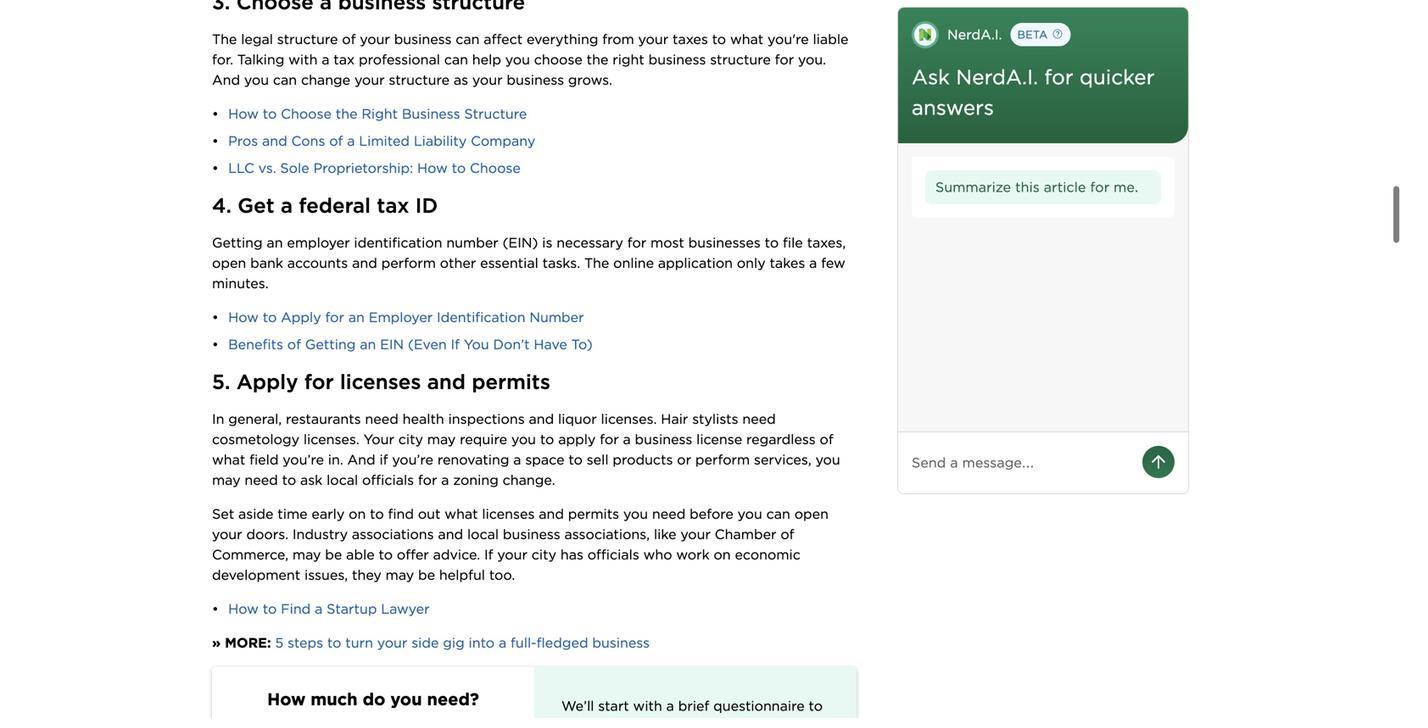 Task type: locate. For each thing, give the bounding box(es) containing it.
business up the professional
[[394, 31, 452, 48]]

need up like
[[652, 506, 686, 523]]

1 vertical spatial nerda.i.
[[956, 65, 1038, 89]]

may
[[427, 431, 456, 448], [212, 472, 241, 489], [293, 547, 321, 563], [386, 567, 414, 584]]

online
[[613, 255, 654, 272]]

we'll start with a brief questionnaire to
[[562, 698, 823, 719]]

local inside in general, restaurants need health inspections and liquor licenses. hair stylists need cosmetology licenses. your city may require you to apply for a business license regardless of what field you're in. and if you're renovating a space to sell products or perform services, you may need to ask local officials for a zoning change.
[[327, 472, 358, 489]]

of right 'regardless'
[[820, 431, 834, 448]]

1 horizontal spatial local
[[467, 526, 499, 543]]

1 horizontal spatial the
[[587, 51, 609, 68]]

for down you're
[[775, 51, 794, 68]]

how much do you need?
[[267, 690, 479, 710]]

1 horizontal spatial with
[[633, 698, 662, 715]]

be up the issues,
[[325, 547, 342, 563]]

your up how to choose the right business structure
[[355, 72, 385, 88]]

1 horizontal spatial if
[[484, 547, 493, 563]]

0 vertical spatial the
[[587, 51, 609, 68]]

for down "more information about beta" image
[[1045, 65, 1074, 89]]

on
[[349, 506, 366, 523], [714, 547, 731, 563]]

you're up ask
[[283, 452, 324, 468]]

0 vertical spatial on
[[349, 506, 366, 523]]

of
[[342, 31, 356, 48], [329, 133, 343, 149], [287, 336, 301, 353], [820, 431, 834, 448], [781, 526, 794, 543]]

if left you at the left of page
[[451, 336, 460, 353]]

and
[[262, 133, 287, 149], [352, 255, 377, 272], [427, 370, 466, 395], [529, 411, 554, 428], [539, 506, 564, 523], [438, 526, 463, 543]]

the
[[212, 31, 237, 48], [584, 255, 609, 272]]

0 horizontal spatial perform
[[381, 255, 436, 272]]

0 vertical spatial local
[[327, 472, 358, 489]]

city left has
[[532, 547, 557, 563]]

everything
[[527, 31, 598, 48]]

5
[[275, 635, 284, 652]]

before
[[690, 506, 734, 523]]

with up change
[[289, 51, 318, 68]]

0 horizontal spatial with
[[289, 51, 318, 68]]

0 horizontal spatial and
[[212, 72, 240, 88]]

the down the necessary
[[584, 255, 609, 272]]

getting left ein
[[305, 336, 356, 353]]

what right out
[[445, 506, 478, 523]]

of up economic
[[781, 526, 794, 543]]

getting inside the getting an employer identification number (ein) is necessary for most businesses to file taxes, open bank accounts and perform other essential tasks. the online application only takes a few minutes.
[[212, 235, 263, 251]]

1 horizontal spatial you're
[[392, 452, 434, 468]]

1 you're from the left
[[283, 452, 324, 468]]

liable
[[813, 31, 849, 48]]

liability
[[414, 133, 467, 149]]

0 vertical spatial getting
[[212, 235, 263, 251]]

like
[[654, 526, 677, 543]]

0 horizontal spatial local
[[327, 472, 358, 489]]

0 horizontal spatial on
[[349, 506, 366, 523]]

0 vertical spatial officials
[[362, 472, 414, 489]]

or
[[677, 452, 691, 468]]

to left ask
[[282, 472, 296, 489]]

your up the professional
[[360, 31, 390, 48]]

how up » more:
[[228, 601, 259, 618]]

1 vertical spatial if
[[484, 547, 493, 563]]

offer
[[397, 547, 429, 563]]

1 vertical spatial structure
[[710, 51, 771, 68]]

1 vertical spatial with
[[633, 698, 662, 715]]

an left ein
[[360, 336, 376, 353]]

general,
[[228, 411, 282, 428]]

officials inside in general, restaurants need health inspections and liquor licenses. hair stylists need cosmetology licenses. your city may require you to apply for a business license regardless of what field you're in. and if you're renovating a space to sell products or perform services, you may need to ask local officials for a zoning change.
[[362, 472, 414, 489]]

1 horizontal spatial perform
[[696, 452, 750, 468]]

taxes,
[[807, 235, 846, 251]]

perform down the identification
[[381, 255, 436, 272]]

to right the taxes
[[712, 31, 726, 48]]

city down health
[[398, 431, 423, 448]]

business down choose
[[507, 72, 564, 88]]

0 vertical spatial an
[[267, 235, 283, 251]]

bank
[[250, 255, 283, 272]]

1 vertical spatial licenses.
[[304, 431, 359, 448]]

1 vertical spatial permits
[[568, 506, 619, 523]]

be down the offer
[[418, 567, 435, 584]]

the inside the getting an employer identification number (ein) is necessary for most businesses to file taxes, open bank accounts and perform other essential tasks. the online application only takes a few minutes.
[[584, 255, 609, 272]]

on right early
[[349, 506, 366, 523]]

apply up general,
[[237, 370, 298, 395]]

beta
[[1018, 28, 1048, 41]]

1 vertical spatial perform
[[696, 452, 750, 468]]

0 vertical spatial open
[[212, 255, 246, 272]]

1 vertical spatial and
[[347, 452, 376, 468]]

startup
[[327, 601, 377, 618]]

0 horizontal spatial tax
[[334, 51, 355, 68]]

0 vertical spatial and
[[212, 72, 240, 88]]

2 vertical spatial an
[[360, 336, 376, 353]]

restaurants
[[286, 411, 361, 428]]

to up benefits
[[263, 309, 277, 326]]

permits inside set aside time early on to find out what licenses and permits you need before you can open your doors. industry associations and local business associations, like your chamber of commerce, may be able to offer advice. if your city has officials who work on economic development issues, they may be helpful too.
[[568, 506, 619, 523]]

a inside the legal structure of your business can affect everything from your taxes to what you're liable for. talking with a tax professional can help you choose the right business structure for you. and you can change your structure as your business grows.
[[322, 51, 330, 68]]

0 horizontal spatial what
[[212, 452, 245, 468]]

the up grows.
[[587, 51, 609, 68]]

if
[[380, 452, 388, 468]]

brief
[[678, 698, 710, 715]]

local up advice.
[[467, 526, 499, 543]]

2 vertical spatial structure
[[389, 72, 450, 88]]

getting up bank
[[212, 235, 263, 251]]

tax
[[334, 51, 355, 68], [377, 193, 409, 218]]

open inside set aside time early on to find out what licenses and permits you need before you can open your doors. industry associations and local business associations, like your chamber of commerce, may be able to offer advice. if your city has officials who work on economic development issues, they may be helpful too.
[[795, 506, 829, 523]]

a left the zoning
[[441, 472, 449, 489]]

only
[[737, 255, 766, 272]]

licenses. up the products at the bottom left of page
[[601, 411, 657, 428]]

1 horizontal spatial and
[[347, 452, 376, 468]]

full-
[[511, 635, 537, 652]]

0 vertical spatial the
[[212, 31, 237, 48]]

to down apply
[[569, 452, 583, 468]]

can up chamber
[[767, 506, 791, 523]]

can inside set aside time early on to find out what licenses and permits you need before you can open your doors. industry associations and local business associations, like your chamber of commerce, may be able to offer advice. if your city has officials who work on economic development issues, they may be helpful too.
[[767, 506, 791, 523]]

have
[[534, 336, 567, 353]]

for inside the getting an employer identification number (ein) is necessary for most businesses to file taxes, open bank accounts and perform other essential tasks. the online application only takes a few minutes.
[[628, 235, 647, 251]]

1 vertical spatial what
[[212, 452, 245, 468]]

tax up change
[[334, 51, 355, 68]]

may down industry
[[293, 547, 321, 563]]

4.
[[212, 193, 232, 218]]

1 vertical spatial officials
[[588, 547, 639, 563]]

permits
[[472, 370, 551, 395], [568, 506, 619, 523]]

taxes
[[673, 31, 708, 48]]

1 vertical spatial open
[[795, 506, 829, 523]]

1 vertical spatial choose
[[470, 160, 521, 177]]

0 horizontal spatial open
[[212, 255, 246, 272]]

choose up "cons"
[[281, 106, 332, 122]]

0 vertical spatial with
[[289, 51, 318, 68]]

too.
[[489, 567, 515, 584]]

and inside the legal structure of your business can affect everything from your taxes to what you're liable for. talking with a tax professional can help you choose the right business structure for you. and you can change your structure as your business grows.
[[212, 72, 240, 88]]

helpful
[[439, 567, 485, 584]]

1 horizontal spatial getting
[[305, 336, 356, 353]]

the inside the legal structure of your business can affect everything from your taxes to what you're liable for. talking with a tax professional can help you choose the right business structure for you. and you can change your structure as your business grows.
[[587, 51, 609, 68]]

1 vertical spatial local
[[467, 526, 499, 543]]

grows.
[[568, 72, 612, 88]]

0 horizontal spatial licenses.
[[304, 431, 359, 448]]

0 vertical spatial choose
[[281, 106, 332, 122]]

1 horizontal spatial city
[[532, 547, 557, 563]]

a up the products at the bottom left of page
[[623, 431, 631, 448]]

Message Entry text field
[[912, 453, 1129, 473]]

1 horizontal spatial on
[[714, 547, 731, 563]]

start
[[598, 698, 629, 715]]

may down health
[[427, 431, 456, 448]]

an up bank
[[267, 235, 283, 251]]

need down field at left
[[245, 472, 278, 489]]

officials down if in the bottom of the page
[[362, 472, 414, 489]]

and up advice.
[[438, 526, 463, 543]]

for inside the legal structure of your business can affect everything from your taxes to what you're liable for. talking with a tax professional can help you choose the right business structure for you. and you can change your structure as your business grows.
[[775, 51, 794, 68]]

and inside in general, restaurants need health inspections and liquor licenses. hair stylists need cosmetology licenses. your city may require you to apply for a business license regardless of what field you're in. and if you're renovating a space to sell products or perform services, you may need to ask local officials for a zoning change.
[[529, 411, 554, 428]]

need up 'regardless'
[[743, 411, 776, 428]]

open
[[212, 255, 246, 272], [795, 506, 829, 523]]

you right 'services,'
[[816, 452, 840, 468]]

and down the for.
[[212, 72, 240, 88]]

open up economic
[[795, 506, 829, 523]]

0 horizontal spatial be
[[325, 547, 342, 563]]

can up help
[[456, 31, 480, 48]]

affect
[[484, 31, 523, 48]]

1 horizontal spatial licenses
[[482, 506, 535, 523]]

ask nerda.i. for quicker answers
[[912, 65, 1155, 120]]

of right benefits
[[287, 336, 301, 353]]

1 vertical spatial on
[[714, 547, 731, 563]]

able
[[346, 547, 375, 563]]

and left if in the bottom of the page
[[347, 452, 376, 468]]

1 vertical spatial the
[[584, 255, 609, 272]]

require
[[460, 431, 507, 448]]

necessary
[[557, 235, 623, 251]]

licenses inside set aside time early on to find out what licenses and permits you need before you can open your doors. industry associations and local business associations, like your chamber of commerce, may be able to offer advice. if your city has officials who work on economic development issues, they may be helpful too.
[[482, 506, 535, 523]]

economic
[[735, 547, 801, 563]]

licenses.
[[601, 411, 657, 428], [304, 431, 359, 448]]

services,
[[754, 452, 812, 468]]

structure up change
[[277, 31, 338, 48]]

0 horizontal spatial city
[[398, 431, 423, 448]]

0 horizontal spatial structure
[[277, 31, 338, 48]]

nerda.i.
[[948, 26, 1002, 43], [956, 65, 1038, 89]]

with
[[289, 51, 318, 68], [633, 698, 662, 715]]

choose
[[534, 51, 583, 68]]

how up benefits
[[228, 309, 259, 326]]

perform down license
[[696, 452, 750, 468]]

0 vertical spatial permits
[[472, 370, 551, 395]]

number
[[530, 309, 584, 326]]

city inside in general, restaurants need health inspections and liquor licenses. hair stylists need cosmetology licenses. your city may require you to apply for a business license regardless of what field you're in. and if you're renovating a space to sell products or perform services, you may need to ask local officials for a zoning change.
[[398, 431, 423, 448]]

you right do
[[391, 690, 422, 710]]

how for how to apply for an employer identification number
[[228, 309, 259, 326]]

for inside ask nerda.i. for quicker answers
[[1045, 65, 1074, 89]]

of inside in general, restaurants need health inspections and liquor licenses. hair stylists need cosmetology licenses. your city may require you to apply for a business license regardless of what field you're in. and if you're renovating a space to sell products or perform services, you may need to ask local officials for a zoning change.
[[820, 431, 834, 448]]

ask
[[300, 472, 323, 489]]

for left me.
[[1090, 179, 1110, 196]]

summarize this article for me.
[[936, 179, 1139, 196]]

open up minutes. at the left top of page
[[212, 255, 246, 272]]

1 vertical spatial getting
[[305, 336, 356, 353]]

and down the identification
[[352, 255, 377, 272]]

more information about beta image
[[1011, 20, 1073, 48]]

find
[[281, 601, 311, 618]]

structure down you're
[[710, 51, 771, 68]]

what down cosmetology on the left of the page
[[212, 452, 245, 468]]

to left 'file'
[[765, 235, 779, 251]]

the up the for.
[[212, 31, 237, 48]]

1 vertical spatial licenses
[[482, 506, 535, 523]]

the left right
[[336, 106, 358, 122]]

0 vertical spatial what
[[730, 31, 764, 48]]

1 vertical spatial an
[[348, 309, 365, 326]]

0 vertical spatial perform
[[381, 255, 436, 272]]

local down in.
[[327, 472, 358, 489]]

1 horizontal spatial tax
[[377, 193, 409, 218]]

few
[[821, 255, 846, 272]]

0 vertical spatial tax
[[334, 51, 355, 68]]

may down the offer
[[386, 567, 414, 584]]

of inside the legal structure of your business can affect everything from your taxes to what you're liable for. talking with a tax professional can help you choose the right business structure for you. and you can change your structure as your business grows.
[[342, 31, 356, 48]]

licenses down change. in the left of the page
[[482, 506, 535, 523]]

1 vertical spatial tax
[[377, 193, 409, 218]]

lawyer
[[381, 601, 430, 618]]

1 horizontal spatial what
[[445, 506, 478, 523]]

to left find
[[370, 506, 384, 523]]

1 horizontal spatial the
[[584, 255, 609, 272]]

0 horizontal spatial the
[[212, 31, 237, 48]]

set
[[212, 506, 234, 523]]

for up out
[[418, 472, 437, 489]]

1 vertical spatial apply
[[237, 370, 298, 395]]

you down talking
[[244, 72, 269, 88]]

1 horizontal spatial open
[[795, 506, 829, 523]]

0 horizontal spatial you're
[[283, 452, 324, 468]]

choose down company
[[470, 160, 521, 177]]

an
[[267, 235, 283, 251], [348, 309, 365, 326], [360, 336, 376, 353]]

0 vertical spatial licenses
[[340, 370, 421, 395]]

0 vertical spatial if
[[451, 336, 460, 353]]

into
[[469, 635, 495, 652]]

1 horizontal spatial choose
[[470, 160, 521, 177]]

the
[[587, 51, 609, 68], [336, 106, 358, 122]]

1 horizontal spatial be
[[418, 567, 435, 584]]

what inside in general, restaurants need health inspections and liquor licenses. hair stylists need cosmetology licenses. your city may require you to apply for a business license regardless of what field you're in. and if you're renovating a space to sell products or perform services, you may need to ask local officials for a zoning change.
[[212, 452, 245, 468]]

1 vertical spatial city
[[532, 547, 557, 563]]

what inside the legal structure of your business can affect everything from your taxes to what you're liable for. talking with a tax professional can help you choose the right business structure for you. and you can change your structure as your business grows.
[[730, 31, 764, 48]]

1 horizontal spatial officials
[[588, 547, 639, 563]]

for up online
[[628, 235, 647, 251]]

who
[[644, 547, 672, 563]]

tasks.
[[543, 255, 580, 272]]

nerda.i. left the beta
[[948, 26, 1002, 43]]

tax left 'id'
[[377, 193, 409, 218]]

2 horizontal spatial what
[[730, 31, 764, 48]]

2 vertical spatial what
[[445, 506, 478, 523]]

perform inside the getting an employer identification number (ein) is necessary for most businesses to file taxes, open bank accounts and perform other essential tasks. the online application only takes a few minutes.
[[381, 255, 436, 272]]

0 vertical spatial apply
[[281, 309, 321, 326]]

4. get a federal tax id
[[212, 193, 438, 218]]

what
[[730, 31, 764, 48], [212, 452, 245, 468], [445, 506, 478, 523]]

if up too.
[[484, 547, 493, 563]]

business down hair at the left bottom of page
[[635, 431, 692, 448]]

fledged
[[537, 635, 588, 652]]

apply up benefits
[[281, 309, 321, 326]]

0 horizontal spatial licenses
[[340, 370, 421, 395]]

a right the find
[[315, 601, 323, 618]]

for
[[775, 51, 794, 68], [1045, 65, 1074, 89], [1090, 179, 1110, 196], [628, 235, 647, 251], [325, 309, 344, 326], [304, 370, 334, 395], [600, 431, 619, 448], [418, 472, 437, 489]]

licenses down ein
[[340, 370, 421, 395]]

pros and cons of a limited liability company link
[[228, 133, 536, 149]]

number
[[446, 235, 499, 251]]

1 vertical spatial the
[[336, 106, 358, 122]]

llc
[[228, 160, 254, 177]]

officials down associations,
[[588, 547, 639, 563]]

and
[[212, 72, 240, 88], [347, 452, 376, 468]]

you're right if in the bottom of the page
[[392, 452, 434, 468]]

out
[[418, 506, 441, 523]]

set aside time early on to find out what licenses and permits you need before you can open your doors. industry associations and local business associations, like your chamber of commerce, may be able to offer advice. if your city has officials who work on economic development issues, they may be helpful too.
[[212, 506, 833, 584]]

0 horizontal spatial officials
[[362, 472, 414, 489]]

identification
[[354, 235, 442, 251]]

businesses
[[688, 235, 761, 251]]

how left much
[[267, 690, 306, 710]]

can
[[456, 31, 480, 48], [444, 51, 468, 68], [273, 72, 297, 88], [767, 506, 791, 523]]

0 horizontal spatial the
[[336, 106, 358, 122]]

for down accounts
[[325, 309, 344, 326]]

on right 'work'
[[714, 547, 731, 563]]

business
[[394, 31, 452, 48], [649, 51, 706, 68], [507, 72, 564, 88], [635, 431, 692, 448], [503, 526, 560, 543], [592, 635, 650, 652]]

0 vertical spatial city
[[398, 431, 423, 448]]

may up set
[[212, 472, 241, 489]]

0 horizontal spatial getting
[[212, 235, 263, 251]]

to left the find
[[263, 601, 277, 618]]

1 horizontal spatial permits
[[568, 506, 619, 523]]

1 horizontal spatial licenses.
[[601, 411, 657, 428]]

you're
[[768, 31, 809, 48]]

a up change. in the left of the page
[[513, 452, 521, 468]]



Task type: describe. For each thing, give the bounding box(es) containing it.
how to choose the right business structure
[[228, 106, 527, 122]]

to inside the legal structure of your business can affect everything from your taxes to what you're liable for. talking with a tax professional can help you choose the right business structure for you. and you can change your structure as your business grows.
[[712, 31, 726, 48]]

company
[[471, 133, 536, 149]]

how for how to choose the right business structure
[[228, 106, 259, 122]]

for inside button
[[1090, 179, 1110, 196]]

and down change. in the left of the page
[[539, 506, 564, 523]]

field
[[249, 452, 279, 468]]

renovating
[[438, 452, 509, 468]]

can down talking
[[273, 72, 297, 88]]

how to find a startup lawyer
[[228, 601, 430, 618]]

questionnaire
[[714, 698, 805, 715]]

change
[[301, 72, 350, 88]]

your down set
[[212, 526, 242, 543]]

0 vertical spatial nerda.i.
[[948, 26, 1002, 43]]

business right fledged
[[592, 635, 650, 652]]

getting an employer identification number (ein) is necessary for most businesses to file taxes, open bank accounts and perform other essential tasks. the online application only takes a few minutes.
[[212, 235, 850, 292]]

summarize
[[936, 179, 1011, 196]]

license
[[697, 431, 742, 448]]

0 vertical spatial structure
[[277, 31, 338, 48]]

legal
[[241, 31, 273, 48]]

inspections
[[448, 411, 525, 428]]

2 you're from the left
[[392, 452, 434, 468]]

how for how to find a startup lawyer
[[228, 601, 259, 618]]

»
[[212, 635, 221, 652]]

5. apply for licenses and permits
[[212, 370, 551, 395]]

your left side
[[377, 635, 408, 652]]

to left turn
[[327, 635, 341, 652]]

to inside the getting an employer identification number (ein) is necessary for most businesses to file taxes, open bank accounts and perform other essential tasks. the online application only takes a few minutes.
[[765, 235, 779, 251]]

chamber
[[715, 526, 777, 543]]

a inside we'll start with a brief questionnaire to
[[666, 698, 674, 715]]

0 horizontal spatial if
[[451, 336, 460, 353]]

for.
[[212, 51, 233, 68]]

local inside set aside time early on to find out what licenses and permits you need before you can open your doors. industry associations and local business associations, like your chamber of commerce, may be able to offer advice. if your city has officials who work on economic development issues, they may be helpful too.
[[467, 526, 499, 543]]

work
[[676, 547, 710, 563]]

application
[[658, 255, 733, 272]]

space
[[525, 452, 565, 468]]

officials inside set aside time early on to find out what licenses and permits you need before you can open your doors. industry associations and local business associations, like your chamber of commerce, may be able to offer advice. if your city has officials who work on economic development issues, they may be helpful too.
[[588, 547, 639, 563]]

1 horizontal spatial structure
[[389, 72, 450, 88]]

an inside the getting an employer identification number (ein) is necessary for most businesses to file taxes, open bank accounts and perform other essential tasks. the online application only takes a few minutes.
[[267, 235, 283, 251]]

business inside in general, restaurants need health inspections and liquor licenses. hair stylists need cosmetology licenses. your city may require you to apply for a business license regardless of what field you're in. and if you're renovating a space to sell products or perform services, you may need to ask local officials for a zoning change.
[[635, 431, 692, 448]]

to down associations
[[379, 547, 393, 563]]

the inside the legal structure of your business can affect everything from your taxes to what you're liable for. talking with a tax professional can help you choose the right business structure for you. and you can change your structure as your business grows.
[[212, 31, 237, 48]]

takes
[[770, 255, 805, 272]]

we'll
[[562, 698, 594, 715]]

has
[[561, 547, 584, 563]]

employer
[[287, 235, 350, 251]]

and down (even
[[427, 370, 466, 395]]

professional
[[359, 51, 440, 68]]

with inside we'll start with a brief questionnaire to
[[633, 698, 662, 715]]

a up proprietorship:
[[347, 133, 355, 149]]

and inside in general, restaurants need health inspections and liquor licenses. hair stylists need cosmetology licenses. your city may require you to apply for a business license regardless of what field you're in. and if you're renovating a space to sell products or perform services, you may need to ask local officials for a zoning change.
[[347, 452, 376, 468]]

other
[[440, 255, 476, 272]]

you up space
[[511, 431, 536, 448]]

issues,
[[305, 567, 348, 584]]

gig
[[443, 635, 465, 652]]

employer
[[369, 309, 433, 326]]

right
[[613, 51, 645, 68]]

federal
[[299, 193, 371, 218]]

you up chamber
[[738, 506, 762, 523]]

a right into
[[499, 635, 507, 652]]

your up right
[[638, 31, 669, 48]]

proprietorship:
[[313, 160, 413, 177]]

pros
[[228, 133, 258, 149]]

how down the liability
[[417, 160, 448, 177]]

accounts
[[287, 255, 348, 272]]

need inside set aside time early on to find out what licenses and permits you need before you can open your doors. industry associations and local business associations, like your chamber of commerce, may be able to offer advice. if your city has officials who work on economic development issues, they may be helpful too.
[[652, 506, 686, 523]]

tax inside the legal structure of your business can affect everything from your taxes to what you're liable for. talking with a tax professional can help you choose the right business structure for you. and you can change your structure as your business grows.
[[334, 51, 355, 68]]

if inside set aside time early on to find out what licenses and permits you need before you can open your doors. industry associations and local business associations, like your chamber of commerce, may be able to offer advice. if your city has officials who work on economic development issues, they may be helpful too.
[[484, 547, 493, 563]]

2 horizontal spatial structure
[[710, 51, 771, 68]]

don't
[[493, 336, 530, 353]]

business down the taxes
[[649, 51, 706, 68]]

is
[[542, 235, 553, 251]]

to up the vs.
[[263, 106, 277, 122]]

minutes.
[[212, 275, 269, 292]]

you.
[[798, 51, 826, 68]]

health
[[403, 411, 444, 428]]

summarize this article for me. button
[[925, 171, 1161, 204]]

0 horizontal spatial permits
[[472, 370, 551, 395]]

to)
[[571, 336, 593, 353]]

benefits of getting an ein (even if you don't have to)
[[228, 336, 593, 353]]

essential
[[480, 255, 539, 272]]

your
[[364, 431, 394, 448]]

stylists
[[692, 411, 739, 428]]

apply
[[558, 431, 596, 448]]

of right "cons"
[[329, 133, 343, 149]]

city inside set aside time early on to find out what licenses and permits you need before you can open your doors. industry associations and local business associations, like your chamber of commerce, may be able to offer advice. if your city has officials who work on economic development issues, they may be helpful too.
[[532, 547, 557, 563]]

perform inside in general, restaurants need health inspections and liquor licenses. hair stylists need cosmetology licenses. your city may require you to apply for a business license regardless of what field you're in. and if you're renovating a space to sell products or perform services, you may need to ask local officials for a zoning change.
[[696, 452, 750, 468]]

liquor
[[558, 411, 597, 428]]

can up "as"
[[444, 51, 468, 68]]

industry
[[293, 526, 348, 543]]

how to find a startup lawyer link
[[228, 601, 430, 618]]

you up associations,
[[623, 506, 648, 523]]

steps
[[288, 635, 323, 652]]

regardless
[[746, 431, 816, 448]]

talking
[[237, 51, 284, 68]]

in
[[212, 411, 224, 428]]

with inside the legal structure of your business can affect everything from your taxes to what you're liable for. talking with a tax professional can help you choose the right business structure for you. and you can change your structure as your business grows.
[[289, 51, 318, 68]]

how for how much do you need?
[[267, 690, 306, 710]]

limited
[[359, 133, 410, 149]]

5 steps to turn your side gig into a full-fledged business
[[275, 635, 650, 652]]

cosmetology
[[212, 431, 299, 448]]

get
[[238, 193, 275, 218]]

in general, restaurants need health inspections and liquor licenses. hair stylists need cosmetology licenses. your city may require you to apply for a business license regardless of what field you're in. and if you're renovating a space to sell products or perform services, you may need to ask local officials for a zoning change.
[[212, 411, 845, 489]]

a right get
[[281, 193, 293, 218]]

associations
[[352, 526, 434, 543]]

0 horizontal spatial choose
[[281, 106, 332, 122]]

as
[[454, 72, 468, 88]]

to inside we'll start with a brief questionnaire to
[[809, 698, 823, 715]]

answers
[[912, 95, 994, 120]]

time
[[278, 506, 308, 523]]

llc vs. sole proprietorship: how to choose link
[[228, 160, 521, 177]]

» more:
[[212, 635, 271, 652]]

business
[[402, 106, 460, 122]]

need up your
[[365, 411, 399, 428]]

side
[[412, 635, 439, 652]]

5 steps to turn your side gig into a full-fledged business link
[[275, 635, 650, 652]]

llc vs. sole proprietorship: how to choose
[[228, 160, 521, 177]]

in.
[[328, 452, 343, 468]]

to down the liability
[[452, 160, 466, 177]]

and inside the getting an employer identification number (ein) is necessary for most businesses to file taxes, open bank accounts and perform other essential tasks. the online application only takes a few minutes.
[[352, 255, 377, 272]]

the legal structure of your business can affect everything from your taxes to what you're liable for. talking with a tax professional can help you choose the right business structure for you. and you can change your structure as your business grows.
[[212, 31, 853, 88]]

ask
[[912, 65, 950, 89]]

and up the vs.
[[262, 133, 287, 149]]

business inside set aside time early on to find out what licenses and permits you need before you can open your doors. industry associations and local business associations, like your chamber of commerce, may be able to offer advice. if your city has officials who work on economic development issues, they may be helpful too.
[[503, 526, 560, 543]]

aside
[[238, 506, 274, 523]]

what inside set aside time early on to find out what licenses and permits you need before you can open your doors. industry associations and local business associations, like your chamber of commerce, may be able to offer advice. if your city has officials who work on economic development issues, they may be helpful too.
[[445, 506, 478, 523]]

nerda.i. inside ask nerda.i. for quicker answers
[[956, 65, 1038, 89]]

1 vertical spatial be
[[418, 567, 435, 584]]

commerce,
[[212, 547, 289, 563]]

article
[[1044, 179, 1086, 196]]

you
[[464, 336, 489, 353]]

your up too.
[[497, 547, 528, 563]]

for up sell
[[600, 431, 619, 448]]

identification
[[437, 309, 526, 326]]

sell
[[587, 452, 609, 468]]

associations,
[[565, 526, 650, 543]]

of inside set aside time early on to find out what licenses and permits you need before you can open your doors. industry associations and local business associations, like your chamber of commerce, may be able to offer advice. if your city has officials who work on economic development issues, they may be helpful too.
[[781, 526, 794, 543]]

you down affect
[[505, 51, 530, 68]]

your up 'work'
[[681, 526, 711, 543]]

to up space
[[540, 431, 554, 448]]

early
[[312, 506, 345, 523]]

a inside the getting an employer identification number (ein) is necessary for most businesses to file taxes, open bank accounts and perform other essential tasks. the online application only takes a few minutes.
[[809, 255, 817, 272]]

0 vertical spatial be
[[325, 547, 342, 563]]

cons
[[291, 133, 325, 149]]

open inside the getting an employer identification number (ein) is necessary for most businesses to file taxes, open bank accounts and perform other essential tasks. the online application only takes a few minutes.
[[212, 255, 246, 272]]

how to apply for an employer identification number link
[[228, 309, 584, 326]]

0 vertical spatial licenses.
[[601, 411, 657, 428]]

your down help
[[472, 72, 503, 88]]

for up restaurants
[[304, 370, 334, 395]]



Task type: vqa. For each thing, say whether or not it's contained in the screenshot.
the Nationwide
no



